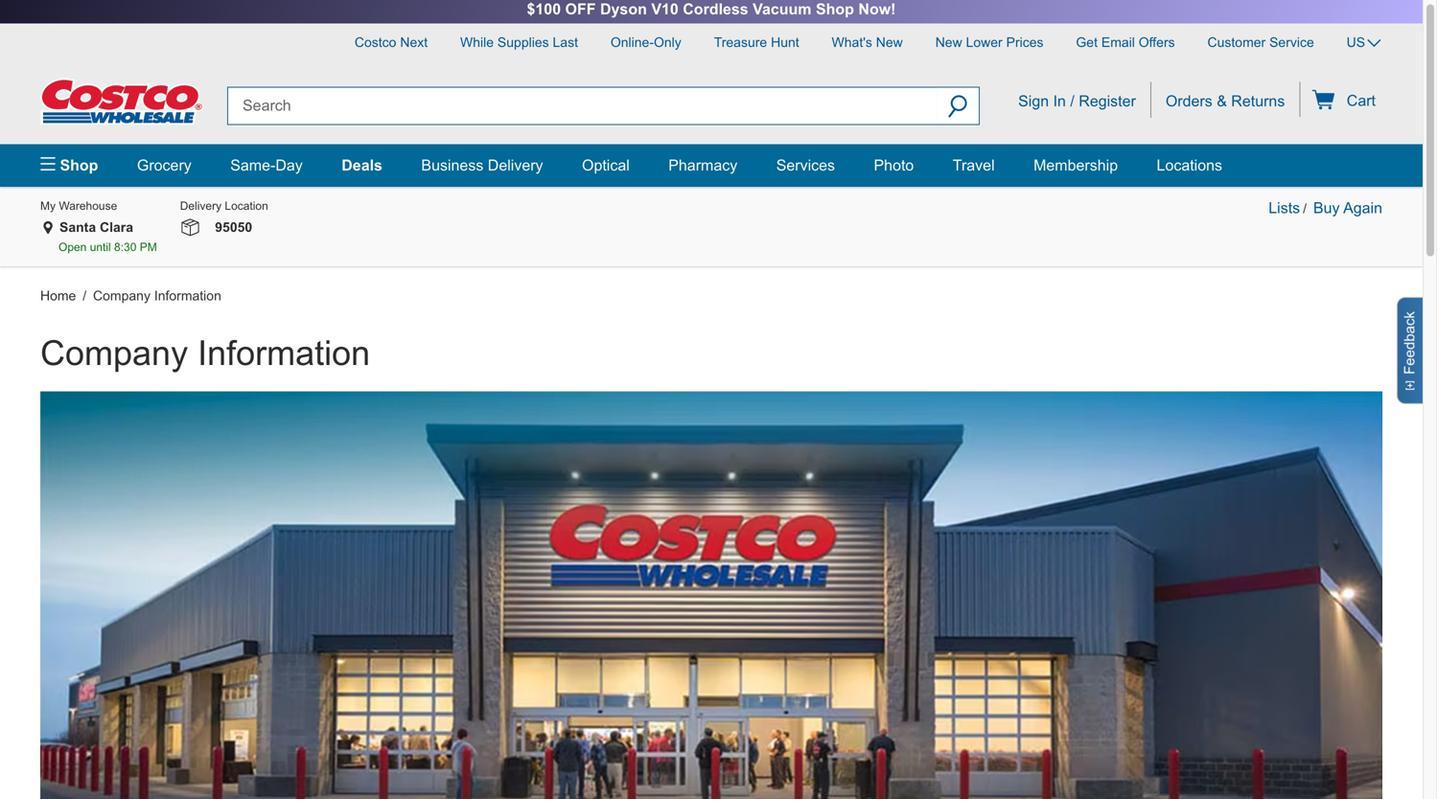 Task type: locate. For each thing, give the bounding box(es) containing it.
get email offers
[[1076, 35, 1175, 50]]

grocery link
[[137, 157, 192, 174]]

1 vertical spatial shop
[[56, 157, 98, 174]]

shop up my warehouse
[[56, 157, 98, 174]]

new down the now! at the top
[[876, 35, 903, 50]]

1 horizontal spatial new
[[936, 35, 962, 50]]

lower
[[966, 35, 1003, 50]]

delivery right business
[[488, 157, 543, 174]]

buy again link
[[1314, 200, 1383, 217]]

prices
[[1006, 35, 1044, 50]]

home link
[[40, 289, 80, 304]]

new left the lower
[[936, 35, 962, 50]]

what's new
[[832, 35, 903, 50]]

santa clara button
[[56, 218, 133, 237]]

0 horizontal spatial shop
[[56, 157, 98, 174]]

treasure hunt link
[[700, 23, 814, 52]]

open
[[58, 241, 87, 254]]

treasure
[[714, 35, 767, 50]]

deals
[[342, 157, 383, 174]]

shop
[[816, 0, 854, 18], [56, 157, 98, 174]]

sign in / register link
[[1004, 82, 1150, 117]]

v10
[[651, 0, 679, 18]]

main element
[[40, 144, 1383, 187]]

company
[[93, 289, 150, 304], [40, 334, 188, 373]]

now!
[[859, 0, 896, 18]]

company down 8:30
[[93, 289, 150, 304]]

costco us homepage image
[[40, 78, 203, 125]]

shop up what's
[[816, 0, 854, 18]]

santa
[[59, 220, 96, 235]]

lists link
[[1269, 200, 1300, 217]]

delivery up "95050" 'button' on the top left
[[180, 200, 222, 213]]

1 horizontal spatial shop
[[816, 0, 854, 18]]

company down home link
[[40, 334, 188, 373]]

costco next link
[[340, 23, 442, 52]]

in
[[1053, 93, 1066, 110]]

delivery
[[488, 157, 543, 174], [180, 200, 222, 213]]

costco
[[355, 35, 396, 50]]

new lower prices
[[936, 35, 1044, 50]]

information
[[154, 289, 221, 304], [198, 334, 370, 373]]

travel
[[953, 157, 995, 174]]

0 vertical spatial shop
[[816, 0, 854, 18]]

1 vertical spatial information
[[198, 334, 370, 373]]

1 vertical spatial company information
[[40, 334, 370, 373]]

same-day link
[[230, 157, 303, 174]]

$100 off dyson v10 cordless vacuum shop now!
[[527, 0, 896, 18]]

0 horizontal spatial delivery
[[180, 200, 222, 213]]

home
[[40, 289, 76, 304]]

online-only
[[611, 35, 682, 50]]

us
[[1347, 35, 1365, 50]]

again
[[1343, 200, 1383, 217]]

dyson
[[600, 0, 647, 18]]

pharmacy link
[[669, 157, 738, 174]]

business delivery link
[[421, 157, 543, 174]]

new inside new lower prices link
[[936, 35, 962, 50]]

pharmacy
[[669, 157, 738, 174]]

my warehouse
[[40, 200, 117, 213]]

cart
[[1343, 92, 1376, 110]]

while supplies last
[[460, 35, 578, 50]]

shop inside main element
[[56, 157, 98, 174]]

hunt
[[771, 35, 799, 50]]

cordless
[[683, 0, 749, 18]]

last
[[553, 35, 578, 50]]

what's
[[832, 35, 872, 50]]

2 new from the left
[[936, 35, 962, 50]]

orders & returns link
[[1151, 82, 1300, 117]]

locations link
[[1157, 157, 1223, 174]]

1 new from the left
[[876, 35, 903, 50]]

0 vertical spatial delivery
[[488, 157, 543, 174]]

sign
[[1018, 93, 1049, 110]]

company information
[[93, 289, 221, 304], [40, 334, 370, 373]]

get email offers link
[[1062, 23, 1190, 52]]

register
[[1079, 93, 1136, 110]]

santa clara open until 8:30 pm
[[58, 220, 157, 254]]

0 horizontal spatial new
[[876, 35, 903, 50]]

1 horizontal spatial delivery
[[488, 157, 543, 174]]

email
[[1102, 35, 1135, 50]]

Search text field
[[227, 87, 937, 125], [227, 87, 937, 125]]



Task type: vqa. For each thing, say whether or not it's contained in the screenshot.
Business Delivery
yes



Task type: describe. For each thing, give the bounding box(es) containing it.
costco next
[[355, 35, 428, 50]]

pm
[[140, 241, 157, 254]]

services
[[776, 157, 835, 174]]

us link
[[1332, 23, 1386, 53]]

orders
[[1166, 93, 1213, 110]]

get
[[1076, 35, 1098, 50]]

cart link
[[1300, 82, 1383, 117]]

service
[[1270, 35, 1314, 50]]

business
[[421, 157, 484, 174]]

feedback link
[[1397, 297, 1431, 405]]

supplies
[[498, 35, 549, 50]]

grocery
[[137, 157, 192, 174]]

location
[[225, 200, 268, 213]]

membership
[[1034, 157, 1118, 174]]

clara
[[100, 220, 133, 235]]

feedback
[[1402, 312, 1418, 375]]

customer service link
[[1193, 23, 1329, 52]]

photo link
[[874, 157, 914, 174]]

new inside what's new link
[[876, 35, 903, 50]]

1 vertical spatial delivery
[[180, 200, 222, 213]]

/
[[1070, 93, 1075, 110]]

&
[[1217, 93, 1227, 110]]

buy
[[1314, 200, 1340, 217]]

customer
[[1208, 35, 1266, 50]]

95050
[[215, 220, 252, 235]]

0 vertical spatial company information
[[93, 289, 221, 304]]

services link
[[776, 157, 835, 174]]

lists
[[1269, 200, 1300, 217]]

same-
[[230, 157, 276, 174]]

membership link
[[1034, 157, 1118, 174]]

$100
[[527, 0, 561, 18]]

8:30
[[114, 241, 137, 254]]

delivery inside main element
[[488, 157, 543, 174]]

new lower prices link
[[921, 23, 1058, 52]]

next
[[400, 35, 428, 50]]

while
[[460, 35, 494, 50]]

same-day
[[230, 157, 303, 174]]

1 vertical spatial company
[[40, 334, 188, 373]]

returns
[[1231, 93, 1285, 110]]

locations
[[1157, 157, 1223, 174]]

95050 button
[[201, 218, 262, 237]]

warehouse
[[59, 200, 117, 213]]

online-only link
[[596, 23, 696, 52]]

vacuum
[[753, 0, 812, 18]]

delivery location
[[180, 200, 268, 213]]

deals link
[[342, 157, 383, 174]]

travel link
[[953, 157, 995, 174]]

0 vertical spatial company
[[93, 289, 150, 304]]

photo
[[874, 157, 914, 174]]

what's new link
[[817, 23, 917, 52]]

customer service
[[1208, 35, 1314, 50]]

sign in / register
[[1018, 93, 1136, 110]]

offers
[[1139, 35, 1175, 50]]

search image
[[948, 96, 968, 121]]

online-
[[611, 35, 654, 50]]

orders & returns
[[1166, 93, 1285, 110]]

day
[[276, 157, 303, 174]]

while supplies last link
[[446, 23, 593, 52]]

optical link
[[582, 157, 630, 174]]

shop link
[[40, 144, 115, 187]]

off
[[565, 0, 596, 18]]

only
[[654, 35, 682, 50]]

until
[[90, 241, 111, 254]]

optical
[[582, 157, 630, 174]]

my
[[40, 200, 56, 213]]

business delivery
[[421, 157, 543, 174]]

buy again
[[1314, 200, 1383, 217]]

0 vertical spatial information
[[154, 289, 221, 304]]



